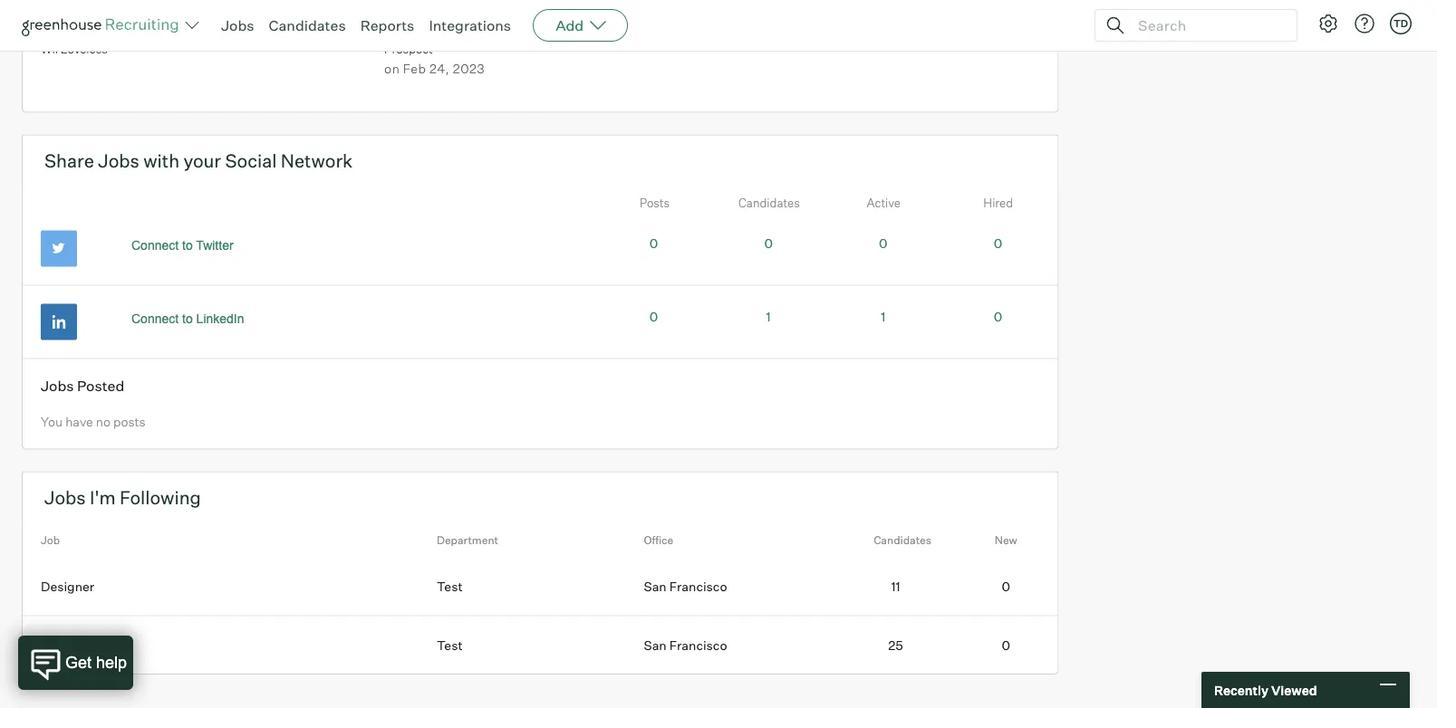 Task type: vqa. For each thing, say whether or not it's contained in the screenshot.
first the for
no



Task type: describe. For each thing, give the bounding box(es) containing it.
test for test
[[437, 638, 463, 654]]

Search text field
[[1134, 12, 1280, 39]]

linkedin
[[196, 312, 244, 326]]

td
[[1394, 17, 1408, 29]]

prospect
[[384, 42, 433, 56]]

connect to twitter
[[131, 239, 233, 253]]

designer link
[[23, 558, 437, 616]]

11
[[891, 579, 900, 595]]

network
[[281, 149, 353, 172]]

you
[[41, 414, 63, 430]]

on
[[384, 61, 400, 76]]

integrations link
[[429, 16, 511, 34]]

hired
[[983, 196, 1013, 210]]

add
[[556, 16, 584, 34]]

posted
[[77, 377, 124, 395]]

connect for 1
[[131, 312, 179, 326]]

share jobs with your social network
[[44, 149, 353, 172]]

jobs posted
[[41, 377, 124, 395]]

wil
[[41, 42, 58, 56]]

francisco for 25
[[669, 638, 727, 654]]

2 1 from the left
[[881, 309, 886, 325]]

you have no posts
[[41, 414, 146, 430]]

san francisco for 11
[[644, 579, 727, 595]]

jobs for jobs i'm following
[[44, 486, 86, 509]]

social
[[225, 149, 277, 172]]

viewed
[[1271, 683, 1317, 698]]

designer
[[41, 579, 94, 595]]

add button
[[533, 9, 628, 42]]

candidates link
[[269, 16, 346, 34]]

active
[[867, 196, 901, 210]]

feb
[[403, 61, 426, 76]]

test
[[41, 638, 75, 654]]

0 horizontal spatial candidates
[[269, 16, 346, 34]]

jobs for jobs link on the left
[[221, 16, 254, 34]]

1 1 link from the left
[[766, 309, 771, 325]]

san for 25
[[644, 638, 667, 654]]

reports
[[360, 16, 414, 34]]

no
[[96, 414, 110, 430]]

td button
[[1386, 9, 1415, 38]]

francisco for 11
[[669, 579, 727, 595]]

configure image
[[1318, 13, 1339, 34]]

24,
[[430, 61, 450, 76]]

connect to linkedin button
[[111, 304, 264, 335]]

department
[[437, 533, 498, 547]]



Task type: locate. For each thing, give the bounding box(es) containing it.
jobs left candidates link
[[221, 16, 254, 34]]

1 link
[[766, 309, 771, 325], [881, 309, 886, 325]]

posts
[[113, 414, 146, 430]]

to left twitter
[[182, 239, 193, 253]]

1 vertical spatial to
[[182, 312, 193, 326]]

greenhouse recruiting image
[[22, 14, 185, 36]]

with
[[143, 149, 180, 172]]

new
[[995, 533, 1017, 547]]

san
[[644, 579, 667, 595], [644, 638, 667, 654]]

jobs left i'm
[[44, 486, 86, 509]]

prospect on feb 24, 2023
[[384, 42, 485, 76]]

recently
[[1214, 683, 1269, 698]]

candidates
[[269, 16, 346, 34], [739, 196, 800, 210], [874, 533, 932, 547]]

1 francisco from the top
[[669, 579, 727, 595]]

2 francisco from the top
[[669, 638, 727, 654]]

0 vertical spatial candidates
[[269, 16, 346, 34]]

jobs
[[221, 16, 254, 34], [98, 149, 139, 172], [41, 377, 74, 395], [44, 486, 86, 509]]

0 vertical spatial to
[[182, 239, 193, 253]]

1 horizontal spatial 1
[[881, 309, 886, 325]]

0 horizontal spatial 1
[[766, 309, 771, 325]]

test
[[437, 579, 463, 595], [437, 638, 463, 654]]

1 vertical spatial san
[[644, 638, 667, 654]]

1 test from the top
[[437, 579, 463, 595]]

1
[[766, 309, 771, 325], [881, 309, 886, 325]]

share
[[44, 149, 94, 172]]

1 to from the top
[[182, 239, 193, 253]]

0 link
[[649, 235, 658, 251], [764, 235, 773, 251], [879, 235, 888, 251], [994, 235, 1002, 251], [649, 309, 658, 325], [994, 309, 1002, 325], [954, 558, 1058, 616], [954, 616, 1058, 674]]

1 vertical spatial test
[[437, 638, 463, 654]]

jobs link
[[221, 16, 254, 34]]

1 connect from the top
[[131, 239, 179, 253]]

jobs left 'with'
[[98, 149, 139, 172]]

11 link
[[851, 558, 954, 616]]

connect to twitter button
[[111, 231, 253, 262]]

jobs for jobs posted
[[41, 377, 74, 395]]

connect for 0
[[131, 239, 179, 253]]

san for 11
[[644, 579, 667, 595]]

0 vertical spatial san francisco
[[644, 579, 727, 595]]

1 san francisco from the top
[[644, 579, 727, 595]]

25
[[888, 638, 903, 654]]

jobs i'm following
[[44, 486, 201, 509]]

1 vertical spatial candidates
[[739, 196, 800, 210]]

have
[[65, 414, 93, 430]]

1 vertical spatial san francisco
[[644, 638, 727, 654]]

2 horizontal spatial candidates
[[874, 533, 932, 547]]

posts
[[640, 196, 670, 210]]

2 test from the top
[[437, 638, 463, 654]]

0 vertical spatial test
[[437, 579, 463, 595]]

to
[[182, 239, 193, 253], [182, 312, 193, 326]]

connect to linkedin
[[131, 312, 244, 326]]

francisco
[[669, 579, 727, 595], [669, 638, 727, 654]]

to for 1
[[182, 312, 193, 326]]

2 to from the top
[[182, 312, 193, 326]]

2023
[[453, 61, 485, 76]]

san francisco for 25
[[644, 638, 727, 654]]

wil loveless
[[41, 42, 108, 56]]

integrations
[[429, 16, 511, 34]]

recently viewed
[[1214, 683, 1317, 698]]

san francisco
[[644, 579, 727, 595], [644, 638, 727, 654]]

your
[[183, 149, 221, 172]]

job
[[41, 533, 60, 547]]

0
[[649, 235, 658, 251], [764, 235, 773, 251], [879, 235, 888, 251], [994, 235, 1002, 251], [649, 309, 658, 325], [994, 309, 1002, 325], [1002, 579, 1010, 595], [1002, 638, 1010, 654]]

1 horizontal spatial candidates
[[739, 196, 800, 210]]

1 1 from the left
[[766, 309, 771, 325]]

0 vertical spatial francisco
[[669, 579, 727, 595]]

1 vertical spatial francisco
[[669, 638, 727, 654]]

connect left linkedin
[[131, 312, 179, 326]]

2 connect from the top
[[131, 312, 179, 326]]

test link
[[23, 616, 437, 674]]

connect
[[131, 239, 179, 253], [131, 312, 179, 326]]

twitter
[[196, 239, 233, 253]]

0 vertical spatial san
[[644, 579, 667, 595]]

jobs up you on the left bottom of the page
[[41, 377, 74, 395]]

1 san from the top
[[644, 579, 667, 595]]

connect left twitter
[[131, 239, 179, 253]]

2 1 link from the left
[[881, 309, 886, 325]]

2 vertical spatial candidates
[[874, 533, 932, 547]]

0 horizontal spatial 1 link
[[766, 309, 771, 325]]

test for designer
[[437, 579, 463, 595]]

2 san from the top
[[644, 638, 667, 654]]

to for 0
[[182, 239, 193, 253]]

td button
[[1390, 13, 1412, 34]]

i'm
[[90, 486, 116, 509]]

loveless
[[60, 42, 108, 56]]

1 vertical spatial connect
[[131, 312, 179, 326]]

0 vertical spatial connect
[[131, 239, 179, 253]]

following
[[120, 486, 201, 509]]

office
[[644, 533, 673, 547]]

1 horizontal spatial 1 link
[[881, 309, 886, 325]]

reports link
[[360, 16, 414, 34]]

25 link
[[851, 616, 954, 674]]

to left linkedin
[[182, 312, 193, 326]]

2 san francisco from the top
[[644, 638, 727, 654]]



